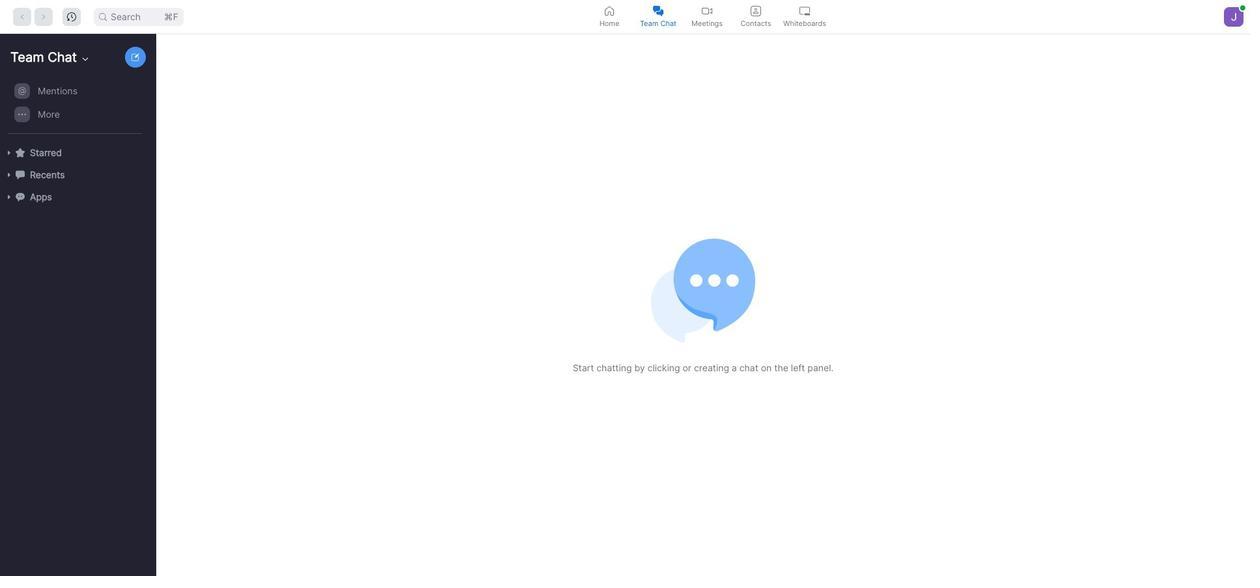 Task type: vqa. For each thing, say whether or not it's contained in the screenshot.
Triangle Right icon
yes



Task type: describe. For each thing, give the bounding box(es) containing it.
history image
[[67, 12, 76, 21]]

home small image
[[604, 6, 615, 16]]

apps tree item
[[5, 186, 150, 208]]

team chat image
[[653, 6, 663, 16]]

online image
[[1240, 5, 1245, 10]]

history image
[[67, 12, 76, 21]]

home small image
[[604, 6, 615, 16]]

whiteboard small image
[[799, 6, 810, 16]]

team chat image
[[653, 6, 663, 16]]



Task type: locate. For each thing, give the bounding box(es) containing it.
recents tree item
[[5, 164, 150, 186]]

online image
[[1240, 5, 1245, 10]]

new image
[[132, 53, 139, 61], [132, 53, 139, 61]]

chevron down small image
[[80, 54, 91, 64]]

chat image
[[16, 170, 25, 180], [16, 170, 25, 180]]

star image
[[16, 148, 25, 157], [16, 148, 25, 157]]

profile contact image
[[751, 6, 761, 16], [751, 6, 761, 16]]

group
[[0, 79, 150, 134]]

video on image
[[702, 6, 712, 16], [702, 6, 712, 16]]

triangle right image
[[5, 171, 13, 179], [5, 171, 13, 179], [5, 193, 13, 201], [5, 193, 13, 201]]

tab list
[[585, 0, 829, 33]]

tree
[[0, 78, 154, 221]]

starred tree item
[[5, 142, 150, 164]]

whiteboard small image
[[799, 6, 810, 16]]

chatbot image
[[16, 193, 25, 202], [16, 193, 25, 202]]

triangle right image
[[5, 149, 13, 157], [5, 149, 13, 157]]

magnifier image
[[99, 13, 107, 21], [99, 13, 107, 21]]

chevron down small image
[[80, 54, 91, 64]]



